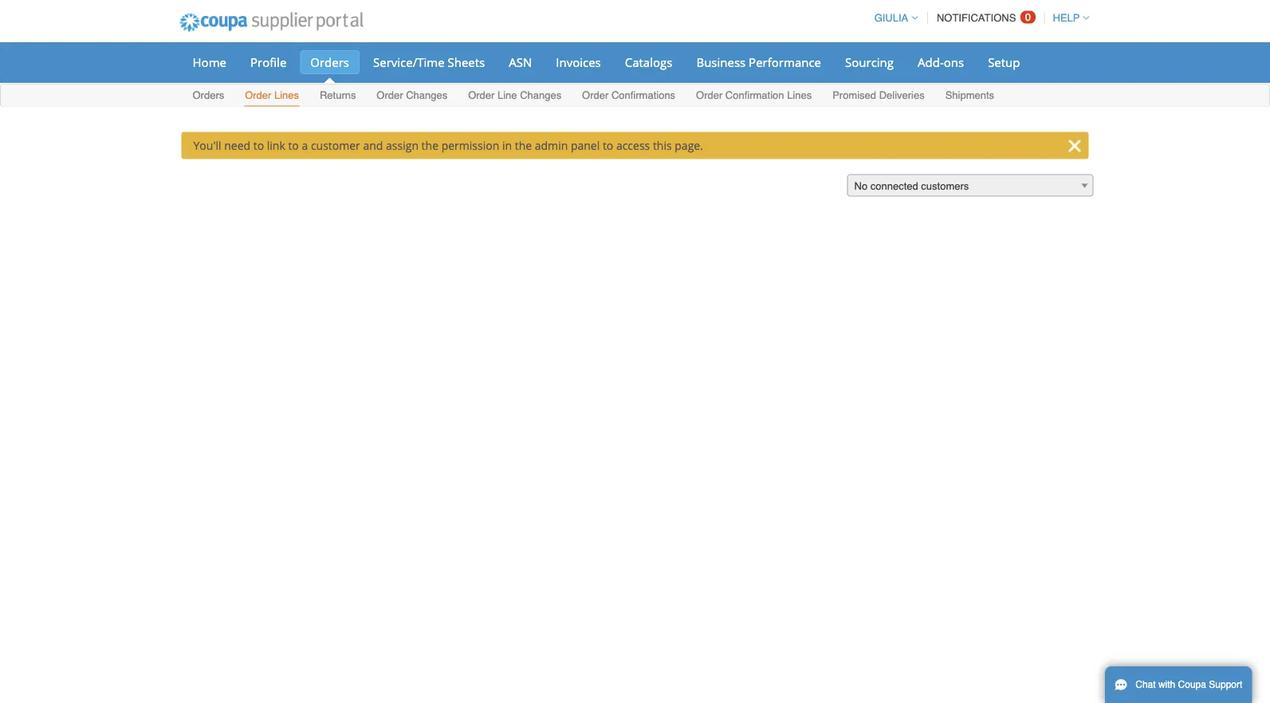 Task type: describe. For each thing, give the bounding box(es) containing it.
confirmation
[[726, 89, 784, 101]]

deliveries
[[879, 89, 925, 101]]

chat with coupa support
[[1136, 679, 1243, 691]]

service/time
[[373, 54, 445, 70]]

link
[[267, 138, 285, 153]]

order line changes
[[468, 89, 562, 101]]

asn
[[509, 54, 532, 70]]

business
[[696, 54, 746, 70]]

giulia
[[874, 12, 908, 24]]

sourcing
[[845, 54, 894, 70]]

order for order line changes
[[468, 89, 495, 101]]

add-
[[918, 54, 944, 70]]

service/time sheets link
[[363, 50, 495, 74]]

shipments link
[[945, 86, 995, 106]]

order lines
[[245, 89, 299, 101]]

performance
[[749, 54, 821, 70]]

shipments
[[945, 89, 994, 101]]

promised
[[833, 89, 876, 101]]

0 vertical spatial orders link
[[300, 50, 360, 74]]

returns link
[[319, 86, 357, 106]]

order changes
[[377, 89, 448, 101]]

and
[[363, 138, 383, 153]]

No connected customers text field
[[848, 175, 1093, 197]]

business performance
[[696, 54, 821, 70]]

assign
[[386, 138, 419, 153]]

with
[[1159, 679, 1176, 691]]

2 the from the left
[[515, 138, 532, 153]]

admin
[[535, 138, 568, 153]]

notifications 0
[[937, 11, 1031, 24]]

invoices
[[556, 54, 601, 70]]

1 changes from the left
[[406, 89, 448, 101]]

help link
[[1046, 12, 1090, 24]]

2 to from the left
[[288, 138, 299, 153]]

no
[[854, 180, 868, 192]]

1 vertical spatial orders link
[[192, 86, 225, 106]]

returns
[[320, 89, 356, 101]]

order line changes link
[[467, 86, 562, 106]]

3 to from the left
[[603, 138, 613, 153]]

home link
[[182, 50, 237, 74]]

access
[[616, 138, 650, 153]]

No connected customers field
[[847, 174, 1094, 197]]

order changes link
[[376, 86, 448, 106]]

line
[[498, 89, 517, 101]]

add-ons
[[918, 54, 964, 70]]

orders for the top orders link
[[310, 54, 349, 70]]

panel
[[571, 138, 600, 153]]

sheets
[[448, 54, 485, 70]]

0
[[1025, 11, 1031, 23]]

order confirmations
[[582, 89, 676, 101]]

1 lines from the left
[[274, 89, 299, 101]]

invoices link
[[546, 50, 611, 74]]

chat
[[1136, 679, 1156, 691]]

this
[[653, 138, 672, 153]]



Task type: locate. For each thing, give the bounding box(es) containing it.
the right in
[[515, 138, 532, 153]]

orders link up returns
[[300, 50, 360, 74]]

support
[[1209, 679, 1243, 691]]

order for order lines
[[245, 89, 271, 101]]

no connected customers
[[854, 180, 969, 192]]

in
[[502, 138, 512, 153]]

order for order changes
[[377, 89, 403, 101]]

0 horizontal spatial orders link
[[192, 86, 225, 106]]

order lines link
[[244, 86, 300, 106]]

home
[[193, 54, 226, 70]]

you'll need to link to a customer and assign the permission in the admin panel to access this page.
[[193, 138, 703, 153]]

profile
[[250, 54, 287, 70]]

0 horizontal spatial the
[[422, 138, 439, 153]]

giulia link
[[867, 12, 918, 24]]

1 horizontal spatial orders link
[[300, 50, 360, 74]]

the
[[422, 138, 439, 153], [515, 138, 532, 153]]

0 horizontal spatial to
[[253, 138, 264, 153]]

1 to from the left
[[253, 138, 264, 153]]

customer
[[311, 138, 360, 153]]

page.
[[675, 138, 703, 153]]

order down service/time
[[377, 89, 403, 101]]

customers
[[921, 180, 969, 192]]

to left "a"
[[288, 138, 299, 153]]

1 horizontal spatial lines
[[787, 89, 812, 101]]

ons
[[944, 54, 964, 70]]

chat with coupa support button
[[1105, 667, 1252, 703]]

0 horizontal spatial lines
[[274, 89, 299, 101]]

promised deliveries
[[833, 89, 925, 101]]

business performance link
[[686, 50, 832, 74]]

orders
[[310, 54, 349, 70], [193, 89, 224, 101]]

to left link
[[253, 138, 264, 153]]

0 horizontal spatial orders
[[193, 89, 224, 101]]

1 horizontal spatial to
[[288, 138, 299, 153]]

4 order from the left
[[582, 89, 609, 101]]

lines
[[274, 89, 299, 101], [787, 89, 812, 101]]

order
[[245, 89, 271, 101], [377, 89, 403, 101], [468, 89, 495, 101], [582, 89, 609, 101], [696, 89, 723, 101]]

order down profile link
[[245, 89, 271, 101]]

3 order from the left
[[468, 89, 495, 101]]

lines down profile link
[[274, 89, 299, 101]]

you'll
[[193, 138, 221, 153]]

2 order from the left
[[377, 89, 403, 101]]

catalogs link
[[615, 50, 683, 74]]

orders for the bottommost orders link
[[193, 89, 224, 101]]

setup link
[[978, 50, 1031, 74]]

order left line
[[468, 89, 495, 101]]

orders link down home link
[[192, 86, 225, 106]]

changes down service/time sheets link
[[406, 89, 448, 101]]

order confirmation lines
[[696, 89, 812, 101]]

help
[[1053, 12, 1080, 24]]

1 horizontal spatial orders
[[310, 54, 349, 70]]

order for order confirmations
[[582, 89, 609, 101]]

setup
[[988, 54, 1020, 70]]

0 horizontal spatial changes
[[406, 89, 448, 101]]

coupa supplier portal image
[[169, 2, 374, 42]]

a
[[302, 138, 308, 153]]

notifications
[[937, 12, 1016, 24]]

2 lines from the left
[[787, 89, 812, 101]]

2 horizontal spatial to
[[603, 138, 613, 153]]

need
[[224, 138, 250, 153]]

changes right line
[[520, 89, 562, 101]]

orders down home link
[[193, 89, 224, 101]]

to
[[253, 138, 264, 153], [288, 138, 299, 153], [603, 138, 613, 153]]

0 vertical spatial orders
[[310, 54, 349, 70]]

order confirmation lines link
[[695, 86, 813, 106]]

order down "business"
[[696, 89, 723, 101]]

order confirmations link
[[581, 86, 676, 106]]

connected
[[871, 180, 918, 192]]

service/time sheets
[[373, 54, 485, 70]]

permission
[[441, 138, 499, 153]]

profile link
[[240, 50, 297, 74]]

order down invoices link
[[582, 89, 609, 101]]

2 changes from the left
[[520, 89, 562, 101]]

5 order from the left
[[696, 89, 723, 101]]

navigation
[[867, 2, 1090, 33]]

navigation containing notifications 0
[[867, 2, 1090, 33]]

to right panel
[[603, 138, 613, 153]]

orders up returns
[[310, 54, 349, 70]]

1 horizontal spatial the
[[515, 138, 532, 153]]

coupa
[[1178, 679, 1206, 691]]

1 vertical spatial orders
[[193, 89, 224, 101]]

1 horizontal spatial changes
[[520, 89, 562, 101]]

orders link
[[300, 50, 360, 74], [192, 86, 225, 106]]

asn link
[[499, 50, 542, 74]]

changes
[[406, 89, 448, 101], [520, 89, 562, 101]]

add-ons link
[[907, 50, 975, 74]]

the right assign
[[422, 138, 439, 153]]

1 the from the left
[[422, 138, 439, 153]]

confirmations
[[612, 89, 676, 101]]

sourcing link
[[835, 50, 904, 74]]

catalogs
[[625, 54, 673, 70]]

order for order confirmation lines
[[696, 89, 723, 101]]

lines down the performance
[[787, 89, 812, 101]]

promised deliveries link
[[832, 86, 926, 106]]

1 order from the left
[[245, 89, 271, 101]]



Task type: vqa. For each thing, say whether or not it's contained in the screenshot.
entities
no



